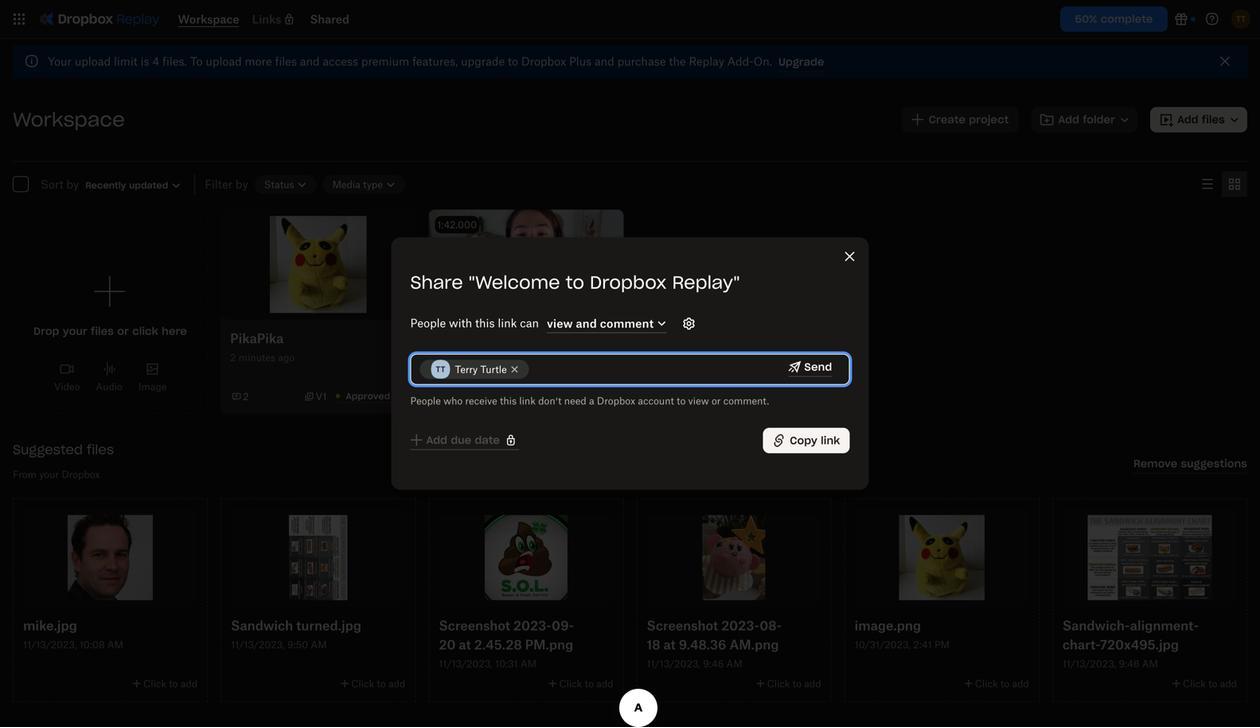Task type: describe. For each thing, give the bounding box(es) containing it.
donʼt
[[539, 395, 562, 407]]

sort by
[[41, 178, 79, 191]]

screenshot 2023-09- 20 at 2.45.28 pm.png 11/13/2023, 10:31 am
[[439, 619, 574, 671]]

send
[[805, 361, 833, 374]]

share
[[411, 271, 463, 294]]

to for mike.jpg
[[169, 679, 178, 691]]

add for screenshot 2023-09- 20 at 2.45.28 pm.png
[[597, 679, 614, 691]]

list view image
[[1199, 175, 1218, 194]]

plus
[[569, 55, 592, 68]]

add for mike.jpg
[[181, 679, 198, 691]]

pikapika
[[230, 331, 284, 346]]

2:41
[[914, 640, 932, 652]]

sandwich-
[[1063, 619, 1131, 634]]

upgrade
[[461, 55, 505, 68]]

can
[[520, 316, 539, 330]]

comment
[[600, 317, 654, 330]]

a
[[589, 395, 595, 407]]

click to add for sandwich turned.jpg
[[351, 679, 406, 691]]

people who receive this link donʼt need a dropbox account to view or comment.
[[411, 395, 770, 407]]

click for screenshot 2023-08- 18 at 9.48.36 am.png
[[767, 679, 790, 691]]

add for image.png
[[1013, 679, 1030, 691]]

click to add for screenshot 2023-08- 18 at 9.48.36 am.png
[[767, 679, 822, 691]]

10/31/2023,
[[855, 640, 911, 652]]

am inside "sandwich-alignment- chart-720x495.jpg 11/13/2023, 9:48 am"
[[1143, 659, 1159, 671]]

approved button
[[332, 390, 406, 403]]

click to add for screenshot 2023-09- 20 at 2.45.28 pm.png
[[559, 679, 614, 691]]

access
[[323, 55, 358, 68]]

people for people with this link can
[[411, 316, 446, 330]]

suggested
[[13, 442, 83, 458]]

click for mike.jpg
[[143, 679, 166, 691]]

in progress button
[[531, 390, 616, 403]]

click to add for sandwich-alignment- chart-720x495.jpg
[[1184, 679, 1238, 691]]

am inside mike.jpg 11/13/2023, 10:08 am
[[107, 640, 123, 652]]

20 at 2.45.28 pm.png
[[439, 638, 574, 653]]

with
[[449, 316, 472, 330]]

view and comment button
[[547, 314, 669, 334]]

view inside dropdown button
[[547, 317, 573, 330]]

"welcome
[[469, 271, 560, 294]]

screenshot 2023-08- 18 at 9.48.36 am.png 11/13/2023, 9:46 am
[[647, 619, 782, 671]]

image
[[139, 381, 167, 393]]

alignment-
[[1131, 619, 1199, 634]]

your
[[39, 469, 59, 481]]

your upload limit is 4 files. to upload more files and access premium features, upgrade to dropbox plus and purchase the replay add-on.
[[48, 55, 773, 68]]

add for sandwich-alignment- chart-720x495.jpg
[[1221, 679, 1238, 691]]

is
[[141, 55, 149, 68]]

suggested files
[[13, 442, 114, 458]]

image.png
[[855, 619, 922, 634]]

11/13/2023, inside sandwich turned.jpg 11/13/2023, 9:50 am
[[231, 640, 285, 652]]

and right the plus
[[595, 55, 615, 68]]

mike.jpg
[[23, 619, 77, 634]]

pikapika 2 minutes ago
[[230, 331, 295, 364]]

receive
[[465, 395, 498, 407]]

your
[[48, 55, 72, 68]]

11/13/2023, inside screenshot 2023-08- 18 at 9.48.36 am.png 11/13/2023, 9:46 am
[[647, 659, 701, 671]]

need
[[565, 395, 587, 407]]

links
[[252, 12, 282, 26]]

approved
[[346, 391, 391, 402]]

sandwich turned.jpg 11/13/2023, 9:50 am
[[231, 619, 362, 652]]

0 vertical spatial this
[[475, 316, 495, 330]]

dropbox inside "alert"
[[522, 55, 566, 68]]

and inside dropdown button
[[576, 317, 597, 330]]

ago inside pikapika 2 minutes ago
[[278, 352, 295, 364]]

pm
[[935, 640, 950, 652]]

4
[[152, 55, 159, 68]]

files.
[[162, 55, 187, 68]]

11/13/2023, inside mike.jpg 11/13/2023, 10:08 am
[[23, 640, 77, 652]]

sandwich-alignment- chart-720x495.jpg 11/13/2023, 9:48 am
[[1063, 619, 1199, 671]]

who
[[444, 395, 463, 407]]

1 vertical spatial workspace
[[13, 108, 125, 132]]

people for people who receive this link donʼt need a dropbox account to view or comment.
[[411, 395, 441, 407]]

dropbox up comment
[[590, 271, 667, 294]]

screenshot 2023- for 08-
[[647, 619, 760, 634]]

replay"
[[673, 271, 740, 294]]

from
[[13, 469, 37, 481]]

welcome to dropbox repla
[[438, 331, 608, 346]]

9:48
[[1119, 659, 1140, 671]]

filter by
[[205, 178, 248, 191]]

18 at 9.48.36 am.png
[[647, 638, 779, 653]]

progress
[[557, 391, 599, 402]]

720x495.jpg
[[1101, 638, 1180, 653]]

features,
[[413, 55, 458, 68]]

chart-
[[1063, 638, 1101, 653]]

files inside "alert"
[[275, 55, 297, 68]]

1 upload from the left
[[75, 55, 111, 68]]

limit
[[114, 55, 138, 68]]

y
[[438, 350, 445, 365]]

account
[[638, 395, 674, 407]]

terry turtle
[[455, 364, 507, 376]]

2 v1 from the left
[[516, 391, 527, 403]]

by for sort by
[[67, 178, 79, 191]]

09-
[[552, 619, 574, 634]]

add for screenshot 2023-08- 18 at 9.48.36 am.png
[[805, 679, 822, 691]]

terry
[[455, 364, 478, 376]]

1 v1 from the left
[[316, 391, 327, 403]]

copy link button
[[763, 428, 850, 454]]

tt
[[436, 365, 446, 375]]

to for screenshot 2023-08- 18 at 9.48.36 am.png
[[793, 679, 802, 691]]



Task type: vqa. For each thing, say whether or not it's contained in the screenshot.


Task type: locate. For each thing, give the bounding box(es) containing it.
ago
[[278, 352, 295, 364], [486, 371, 503, 383]]

screenshot 2023-
[[647, 619, 760, 634], [439, 619, 552, 634]]

minutes inside pikapika 2 minutes ago
[[239, 352, 276, 364]]

share "welcome to dropbox replay" dialog
[[391, 238, 869, 490]]

click to add for image.png
[[975, 679, 1030, 691]]

0 horizontal spatial view
[[547, 317, 573, 330]]

to for image.png
[[1001, 679, 1010, 691]]

1 horizontal spatial link
[[519, 395, 536, 407]]

by right filter
[[236, 178, 248, 191]]

6 click to add from the left
[[1184, 679, 1238, 691]]

click for sandwich-alignment- chart-720x495.jpg
[[1184, 679, 1206, 691]]

settings image
[[680, 314, 699, 334]]

0 horizontal spatial minutes
[[239, 352, 276, 364]]

1 people from the top
[[411, 316, 446, 330]]

click to add for mike.jpg
[[143, 679, 198, 691]]

view left or
[[689, 395, 709, 407]]

am right the 9:46 on the bottom right of page
[[727, 659, 743, 671]]

view
[[547, 317, 573, 330], [689, 395, 709, 407]]

purchase
[[618, 55, 666, 68]]

in
[[546, 391, 554, 402]]

minutes right tt
[[447, 371, 484, 383]]

people left with
[[411, 316, 446, 330]]

video
[[54, 381, 80, 393]]

upload
[[75, 55, 111, 68], [206, 55, 242, 68]]

2 vertical spatial 2
[[243, 391, 249, 403]]

1 vertical spatial view
[[689, 395, 709, 407]]

and left comment
[[576, 317, 597, 330]]

0 horizontal spatial this
[[475, 316, 495, 330]]

0 vertical spatial workspace
[[178, 12, 239, 26]]

more
[[245, 55, 272, 68]]

1 horizontal spatial view
[[689, 395, 709, 407]]

0 vertical spatial ago
[[278, 352, 295, 364]]

2 down pikapika 2 minutes ago
[[243, 391, 249, 403]]

5 click to add from the left
[[559, 679, 614, 691]]

1 vertical spatial link
[[519, 395, 536, 407]]

to for sandwich turned.jpg
[[377, 679, 386, 691]]

or
[[712, 395, 721, 407]]

files
[[275, 55, 297, 68], [87, 442, 114, 458]]

replay logo - go to homepage image
[[32, 6, 165, 32]]

minutes
[[239, 352, 276, 364], [447, 371, 484, 383]]

workspace
[[178, 12, 239, 26], [13, 108, 125, 132]]

filter
[[205, 178, 233, 191]]

1 horizontal spatial by
[[236, 178, 248, 191]]

workspace link
[[178, 12, 239, 27], [178, 12, 239, 26]]

11/13/2023,
[[23, 640, 77, 652], [231, 640, 285, 652], [647, 659, 701, 671], [439, 659, 493, 671], [1063, 659, 1117, 671]]

premium
[[362, 55, 409, 68]]

0 horizontal spatial upload
[[75, 55, 111, 68]]

tab list
[[1195, 172, 1248, 197]]

2 vertical spatial link
[[821, 434, 841, 447]]

by
[[67, 178, 79, 191], [236, 178, 248, 191]]

from your dropbox
[[13, 469, 100, 481]]

upload left 'limit'
[[75, 55, 111, 68]]

1 by from the left
[[67, 178, 79, 191]]

to inside "alert"
[[508, 55, 519, 68]]

workspace up to
[[178, 12, 239, 26]]

welcome to dropbox repla y 2 minutes ago
[[438, 331, 608, 383]]

0 horizontal spatial screenshot 2023-
[[439, 619, 552, 634]]

files right more
[[275, 55, 297, 68]]

2 screenshot 2023- from the left
[[439, 619, 552, 634]]

link left donʼt
[[519, 395, 536, 407]]

this right with
[[475, 316, 495, 330]]

ago down pikapika in the left of the page
[[278, 352, 295, 364]]

08-
[[760, 619, 782, 634]]

4 click from the left
[[975, 679, 998, 691]]

click for image.png
[[975, 679, 998, 691]]

2 down y
[[438, 371, 444, 383]]

0 horizontal spatial workspace
[[13, 108, 125, 132]]

this
[[475, 316, 495, 330], [500, 395, 517, 407]]

2 inside pikapika 2 minutes ago
[[230, 352, 236, 364]]

1 horizontal spatial ago
[[486, 371, 503, 383]]

to for screenshot 2023-09- 20 at 2.45.28 pm.png
[[585, 679, 594, 691]]

4 add from the left
[[1013, 679, 1030, 691]]

workspace down the your
[[13, 108, 125, 132]]

2 upload from the left
[[206, 55, 242, 68]]

upload right to
[[206, 55, 242, 68]]

people
[[411, 316, 446, 330], [411, 395, 441, 407]]

link up welcome to dropbox repla
[[498, 316, 517, 330]]

10:31
[[495, 659, 518, 671]]

and left access
[[300, 55, 320, 68]]

dropbox right the a
[[597, 395, 636, 407]]

in progress
[[546, 391, 599, 402]]

1 vertical spatial ago
[[486, 371, 503, 383]]

minutes inside welcome to dropbox repla y 2 minutes ago
[[447, 371, 484, 383]]

1 horizontal spatial workspace
[[178, 12, 239, 26]]

and
[[300, 55, 320, 68], [595, 55, 615, 68], [576, 317, 597, 330]]

minutes down pikapika in the left of the page
[[239, 352, 276, 364]]

link right the copy
[[821, 434, 841, 447]]

screenshot 2023- for 09-
[[439, 619, 552, 634]]

2 click to add from the left
[[351, 679, 406, 691]]

audio
[[96, 381, 123, 393]]

0 horizontal spatial by
[[67, 178, 79, 191]]

0 horizontal spatial ago
[[278, 352, 295, 364]]

1 horizontal spatial 2
[[243, 391, 249, 403]]

add-
[[728, 55, 754, 68]]

2 click from the left
[[351, 679, 374, 691]]

add for sandwich turned.jpg
[[389, 679, 406, 691]]

shared link
[[310, 12, 350, 26], [310, 12, 350, 26]]

0 vertical spatial minutes
[[239, 352, 276, 364]]

files up from your dropbox
[[87, 442, 114, 458]]

10:08
[[79, 640, 105, 652]]

11/13/2023, left 10:31 on the bottom of page
[[439, 659, 493, 671]]

1 horizontal spatial upload
[[206, 55, 242, 68]]

11/13/2023, left the 9:46 on the bottom right of page
[[647, 659, 701, 671]]

send button
[[786, 358, 833, 377]]

am right 10:31 on the bottom of page
[[521, 659, 537, 671]]

1:42.000
[[438, 219, 477, 231]]

3 click from the left
[[767, 679, 790, 691]]

1 horizontal spatial minutes
[[447, 371, 484, 383]]

copy
[[790, 434, 818, 447]]

view right can
[[547, 317, 573, 330]]

add
[[181, 679, 198, 691], [389, 679, 406, 691], [805, 679, 822, 691], [1013, 679, 1030, 691], [597, 679, 614, 691], [1221, 679, 1238, 691]]

screenshot 2023- inside screenshot 2023-08- 18 at 9.48.36 am.png 11/13/2023, 9:46 am
[[647, 619, 760, 634]]

to for sandwich-alignment- chart-720x495.jpg
[[1209, 679, 1218, 691]]

am right 9:50
[[311, 640, 327, 652]]

6 click from the left
[[1184, 679, 1206, 691]]

2 down pikapika in the left of the page
[[230, 352, 236, 364]]

1 vertical spatial minutes
[[447, 371, 484, 383]]

11/13/2023, inside screenshot 2023-09- 20 at 2.45.28 pm.png 11/13/2023, 10:31 am
[[439, 659, 493, 671]]

0 vertical spatial 2
[[230, 352, 236, 364]]

3 click to add from the left
[[767, 679, 822, 691]]

your upload limit is 4 files. to upload more files and access premium features, upgrade to dropbox plus and purchase the replay add-on. alert
[[13, 45, 1248, 78]]

2 by from the left
[[236, 178, 248, 191]]

screenshot 2023- up 20 at 2.45.28 pm.png
[[439, 619, 552, 634]]

click for sandwich turned.jpg
[[351, 679, 374, 691]]

ago inside welcome to dropbox repla y 2 minutes ago
[[486, 371, 503, 383]]

on.
[[754, 55, 773, 68]]

image.png 10/31/2023, 2:41 pm
[[855, 619, 950, 652]]

am
[[107, 640, 123, 652], [311, 640, 327, 652], [727, 659, 743, 671], [521, 659, 537, 671], [1143, 659, 1159, 671]]

dropbox
[[522, 55, 566, 68], [590, 271, 667, 294], [597, 395, 636, 407], [62, 469, 100, 481]]

5 add from the left
[[597, 679, 614, 691]]

am inside sandwich turned.jpg 11/13/2023, 9:50 am
[[311, 640, 327, 652]]

0 vertical spatial view
[[547, 317, 573, 330]]

share "welcome to dropbox replay"
[[411, 271, 740, 294]]

2 horizontal spatial 2
[[438, 371, 444, 383]]

11/13/2023, inside "sandwich-alignment- chart-720x495.jpg 11/13/2023, 9:48 am"
[[1063, 659, 1117, 671]]

0 horizontal spatial 2
[[230, 352, 236, 364]]

0 horizontal spatial link
[[498, 316, 517, 330]]

by right "sort"
[[67, 178, 79, 191]]

1 click to add from the left
[[143, 679, 198, 691]]

link inside 'button'
[[821, 434, 841, 447]]

1 add from the left
[[181, 679, 198, 691]]

screenshot 2023- inside screenshot 2023-09- 20 at 2.45.28 pm.png 11/13/2023, 10:31 am
[[439, 619, 552, 634]]

the
[[669, 55, 686, 68]]

this right receive at the left of page
[[500, 395, 517, 407]]

3 add from the left
[[805, 679, 822, 691]]

am right 10:08
[[107, 640, 123, 652]]

2 add from the left
[[389, 679, 406, 691]]

click to add
[[143, 679, 198, 691], [351, 679, 406, 691], [767, 679, 822, 691], [975, 679, 1030, 691], [559, 679, 614, 691], [1184, 679, 1238, 691]]

0 vertical spatial people
[[411, 316, 446, 330]]

2 people from the top
[[411, 395, 441, 407]]

turtle
[[481, 364, 507, 376]]

4 click to add from the left
[[975, 679, 1030, 691]]

v1 left approved
[[316, 391, 327, 403]]

dropbox left the plus
[[522, 55, 566, 68]]

1 vertical spatial this
[[500, 395, 517, 407]]

11/13/2023, down chart-
[[1063, 659, 1117, 671]]

screenshot 2023- up 18 at 9.48.36 am.png
[[647, 619, 760, 634]]

link
[[498, 316, 517, 330], [519, 395, 536, 407], [821, 434, 841, 447]]

1 vertical spatial people
[[411, 395, 441, 407]]

1 screenshot 2023- from the left
[[647, 619, 760, 634]]

1 vertical spatial files
[[87, 442, 114, 458]]

click
[[143, 679, 166, 691], [351, 679, 374, 691], [767, 679, 790, 691], [975, 679, 998, 691], [559, 679, 582, 691], [1184, 679, 1206, 691]]

v1 left in
[[516, 391, 527, 403]]

sandwich turned.jpg
[[231, 619, 362, 634]]

shared
[[310, 12, 350, 26]]

am inside screenshot 2023-08- 18 at 9.48.36 am.png 11/13/2023, 9:46 am
[[727, 659, 743, 671]]

dropbox down suggested files
[[62, 469, 100, 481]]

to
[[508, 55, 519, 68], [566, 271, 585, 294], [677, 395, 686, 407], [169, 679, 178, 691], [377, 679, 386, 691], [793, 679, 802, 691], [1001, 679, 1010, 691], [585, 679, 594, 691], [1209, 679, 1218, 691]]

1 horizontal spatial v1
[[516, 391, 527, 403]]

5 click from the left
[[559, 679, 582, 691]]

1 horizontal spatial this
[[500, 395, 517, 407]]

to
[[190, 55, 203, 68]]

comment.
[[724, 395, 770, 407]]

v1
[[316, 391, 327, 403], [516, 391, 527, 403]]

0 vertical spatial files
[[275, 55, 297, 68]]

people with this link can
[[411, 316, 539, 330]]

people left who
[[411, 395, 441, 407]]

6 add from the left
[[1221, 679, 1238, 691]]

11/13/2023, left 9:50
[[231, 640, 285, 652]]

am right 9:48
[[1143, 659, 1159, 671]]

am inside screenshot 2023-09- 20 at 2.45.28 pm.png 11/13/2023, 10:31 am
[[521, 659, 537, 671]]

copy link
[[790, 434, 841, 447]]

1 vertical spatial 2
[[438, 371, 444, 383]]

by for filter by
[[236, 178, 248, 191]]

1 click from the left
[[143, 679, 166, 691]]

view and comment
[[547, 317, 654, 330]]

2 inside welcome to dropbox repla y 2 minutes ago
[[438, 371, 444, 383]]

replay
[[689, 55, 725, 68]]

1 horizontal spatial screenshot 2023-
[[647, 619, 760, 634]]

9:46
[[703, 659, 724, 671]]

ago up receive at the left of page
[[486, 371, 503, 383]]

0 horizontal spatial files
[[87, 442, 114, 458]]

mike.jpg 11/13/2023, 10:08 am
[[23, 619, 123, 652]]

2 horizontal spatial link
[[821, 434, 841, 447]]

click for screenshot 2023-09- 20 at 2.45.28 pm.png
[[559, 679, 582, 691]]

sort
[[41, 178, 63, 191]]

tile view image
[[1226, 175, 1245, 194]]

1 horizontal spatial files
[[275, 55, 297, 68]]

0 vertical spatial link
[[498, 316, 517, 330]]

11/13/2023, down mike.jpg
[[23, 640, 77, 652]]

0 horizontal spatial v1
[[316, 391, 327, 403]]

9:50
[[287, 640, 308, 652]]



